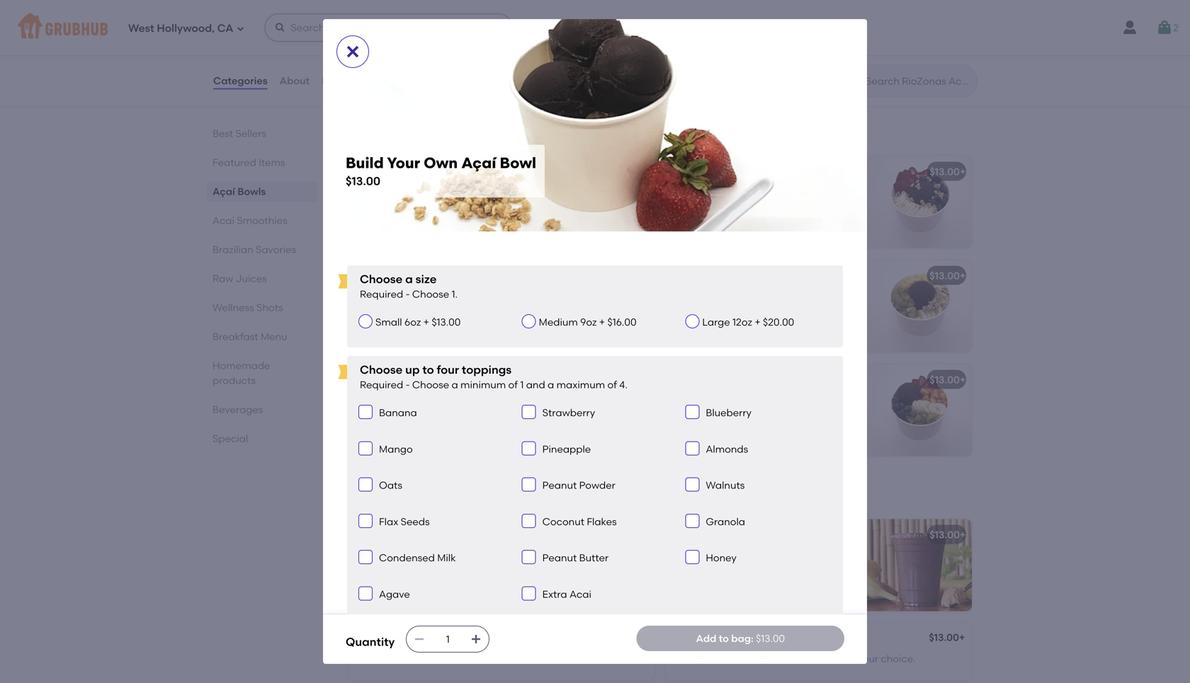 Task type: describe. For each thing, give the bounding box(es) containing it.
strawberries.
[[472, 653, 534, 665]]

6oz
[[404, 316, 421, 328]]

added.
[[487, 394, 522, 406]]

and down input item quantity number field
[[451, 653, 470, 665]]

featured items tab
[[213, 155, 312, 170]]

granola. inside there are best sellers and then there is this bowl. banana, strawberry, blueberry and granola.
[[744, 214, 784, 227]]

products
[[213, 375, 256, 387]]

diversity.
[[724, 437, 766, 449]]

rainbowl
[[674, 394, 719, 406]]

12oz
[[733, 316, 752, 328]]

1 horizontal spatial choice.
[[881, 653, 916, 665]]

32 oz. acai bowl image
[[548, 364, 655, 456]]

$16.00
[[607, 316, 637, 328]]

sellers
[[746, 186, 776, 198]]

2 vertical spatial base
[[820, 653, 843, 665]]

açaí bowls inside tab
[[213, 186, 266, 198]]

toppings.
[[495, 549, 540, 561]]

strawberry,
[[774, 200, 828, 212]]

flax seeds
[[379, 516, 430, 528]]

reviews
[[322, 75, 361, 87]]

nuff
[[494, 290, 515, 302]]

svg image for honey
[[688, 553, 697, 562]]

mango,
[[674, 653, 711, 665]]

items
[[259, 157, 285, 169]]

is inside rainbowl is the novelty that riozonas, which has three stores in la, presents to reinforce its position in favor of diversity.
[[721, 394, 728, 406]]

tomato,
[[771, 31, 809, 43]]

panini + large juice
[[357, 11, 456, 23]]

peanut for peanut butter
[[542, 552, 577, 564]]

no
[[428, 394, 440, 406]]

dressing.
[[837, 45, 880, 57]]

and inside made with chicken, tomato, carrot, cramberry, mix os leaves and special homemade dressing.
[[721, 45, 740, 57]]

large 12oz + $20.00
[[702, 316, 794, 328]]

acai up flax
[[346, 486, 381, 504]]

svg image for mango
[[361, 444, 370, 453]]

categories
[[213, 75, 268, 87]]

banana, for crunchy, sweet and healthy. nuff said. banana, mango, blueberry and granola.
[[382, 304, 423, 316]]

svg image for pineapple
[[525, 444, 533, 453]]

has
[[754, 408, 772, 420]]

reviews button
[[321, 55, 362, 106]]

toppings for four
[[462, 363, 512, 377]]

your for build your own acai smoothie
[[384, 529, 405, 541]]

build your own açaí bowl image
[[548, 156, 655, 248]]

açaí inside tab
[[213, 186, 235, 198]]

- inside the choose up to four toppings required - choose a minimum of 1 and a maximum of 4.
[[406, 379, 410, 391]]

your for build your own açaí bowl $13.00
[[387, 154, 420, 172]]

rio image
[[548, 260, 655, 352]]

novelty
[[749, 394, 783, 406]]

blueberry inside there are best sellers and then there is this bowl. banana, strawberry, blueberry and granola.
[[674, 214, 720, 227]]

with for tropical sweetness with a citric pinch. banana, kiwi, pineapple and granola.
[[767, 290, 788, 302]]

açaí
[[381, 394, 403, 406]]

açai
[[756, 653, 778, 665]]

and down bowl.
[[723, 214, 742, 227]]

sweet
[[402, 290, 431, 302]]

$13.00 + for go crazy image
[[930, 529, 966, 541]]

condensed
[[379, 552, 435, 564]]

svg image for agave
[[361, 590, 370, 598]]

homemade
[[779, 45, 835, 57]]

acai up your choice of base and two toppings.
[[432, 529, 455, 541]]

svg image for extra acai
[[525, 590, 533, 598]]

svg image for walnuts
[[688, 481, 697, 489]]

mango
[[379, 443, 413, 455]]

small
[[375, 316, 402, 328]]

$13.00 + for americano image
[[930, 166, 966, 178]]

featured
[[213, 157, 256, 169]]

butter
[[579, 552, 609, 564]]

breakfast menu tab
[[213, 329, 312, 344]]

and inside the protein rich with banana, peanut butter, acai and the base of your choice.
[[732, 563, 751, 576]]

sellers
[[236, 128, 266, 140]]

os
[[674, 45, 685, 57]]

honey
[[706, 552, 737, 564]]

pure
[[357, 394, 379, 406]]

build your own açaí bowl
[[357, 168, 481, 181]]

homemade products tab
[[213, 358, 312, 388]]

juices
[[236, 273, 267, 285]]

west
[[128, 22, 154, 35]]

breakfast
[[213, 331, 258, 343]]

9oz
[[580, 316, 597, 328]]

svg image for strawberry
[[525, 408, 533, 417]]

your for build your own açaí bowl
[[384, 168, 405, 181]]

west hollywood, ca
[[128, 22, 233, 35]]

svg image for oats
[[361, 481, 370, 489]]

minimum
[[461, 379, 506, 391]]

protein
[[674, 549, 709, 561]]

smoothies inside tab
[[237, 215, 287, 227]]

granola
[[706, 516, 745, 528]]

own for build your own acai smoothie
[[408, 529, 430, 541]]

of inside the protein rich with banana, peanut butter, acai and the base of your choice.
[[798, 563, 807, 576]]

go crazy
[[674, 529, 720, 541]]

1 horizontal spatial to
[[719, 633, 729, 645]]

special
[[742, 45, 776, 57]]

1 horizontal spatial açaí bowls
[[346, 123, 428, 141]]

add
[[696, 633, 716, 645]]

its
[[793, 423, 804, 435]]

add to bag: $13.00
[[696, 633, 785, 645]]

kiwi,
[[749, 304, 770, 316]]

choose a size required - choose 1.
[[360, 272, 458, 300]]

and up "mango,"
[[433, 290, 452, 302]]

juice
[[429, 11, 456, 23]]

0 vertical spatial bowls
[[384, 123, 428, 141]]

reinforce
[[748, 423, 791, 435]]

raw juices tab
[[213, 271, 312, 286]]

$19.80
[[617, 11, 646, 23]]

base inside the protein rich with banana, peanut butter, acai and the base of your choice.
[[772, 563, 795, 576]]

açaí inside build your own açaí bowl $13.00
[[461, 154, 496, 172]]

pineapple
[[772, 304, 821, 316]]

then
[[800, 186, 821, 198]]

riozonas,
[[674, 408, 721, 420]]

special tab
[[213, 431, 312, 446]]

sweetness
[[716, 290, 765, 302]]

0 vertical spatial base
[[427, 549, 451, 561]]

chicken,
[[727, 31, 769, 43]]

banana, inside the protein rich with banana, peanut butter, acai and the base of your choice.
[[754, 549, 795, 561]]

breakfast menu
[[213, 331, 287, 343]]

$28.00
[[614, 374, 646, 386]]

protein rich with banana, peanut butter, acai and the base of your choice.
[[674, 549, 832, 590]]

hollywood,
[[157, 22, 215, 35]]

riozonas for riozonas chicken salad
[[674, 11, 718, 23]]

svg image for banana
[[361, 408, 370, 417]]

crazy
[[691, 529, 720, 541]]

best
[[723, 186, 744, 198]]

1 vertical spatial banana,
[[713, 653, 754, 665]]

a right 1
[[548, 379, 554, 391]]

flakes
[[587, 516, 617, 528]]

go crazy image
[[866, 519, 972, 612]]

best for best sellers
[[213, 128, 233, 140]]

and inside tropical sweetness with a citric pinch. banana, kiwi, pineapple and granola.
[[823, 304, 842, 316]]

own for build your own açaí bowl
[[408, 168, 430, 181]]

panini + large juice image
[[548, 1, 655, 93]]

savories
[[256, 244, 296, 256]]

banana, for tropical sweetness with a citric pinch. banana, kiwi, pineapple and granola.
[[706, 304, 747, 316]]

best sellers tab
[[213, 126, 312, 141]]

1 vertical spatial acai smoothies
[[346, 486, 462, 504]]

toppings for no
[[442, 394, 485, 406]]

acai smoothies inside tab
[[213, 215, 287, 227]]

açaí bowls tab
[[213, 184, 312, 199]]

coconut flakes
[[542, 516, 617, 528]]

build for build your own açaí bowl $13.00
[[346, 154, 384, 172]]

ca
[[217, 22, 233, 35]]

carrot,
[[812, 31, 844, 43]]

choice. inside the protein rich with banana, peanut butter, acai and the base of your choice.
[[674, 578, 709, 590]]



Task type: locate. For each thing, give the bounding box(es) containing it.
with for pure açaí with no toppings added.
[[405, 394, 425, 406]]

there
[[674, 186, 702, 198]]

0 vertical spatial choice.
[[674, 578, 709, 590]]

amazonas image
[[866, 260, 972, 352]]

1 horizontal spatial blueberry
[[674, 214, 720, 227]]

0 vertical spatial in
[[833, 408, 841, 420]]

Input item quantity number field
[[432, 627, 463, 652]]

build left 'seller'
[[346, 154, 384, 172]]

rio
[[357, 270, 373, 282]]

and up strawberry,
[[778, 186, 797, 198]]

and down chicken, at the right of the page
[[721, 45, 740, 57]]

medium
[[539, 316, 578, 328]]

açaí bowls down featured
[[213, 186, 266, 198]]

peanut left butter
[[542, 552, 577, 564]]

milk
[[437, 552, 456, 564]]

blueberry down healthy.
[[465, 304, 510, 316]]

0 horizontal spatial large
[[398, 11, 427, 23]]

peanut
[[797, 549, 832, 561]]

blueberry down this
[[674, 214, 720, 227]]

acai
[[213, 215, 234, 227], [387, 374, 409, 386], [346, 486, 381, 504], [432, 529, 455, 541], [570, 589, 591, 601], [357, 653, 379, 665]]

there
[[824, 186, 849, 198]]

0 vertical spatial to
[[423, 363, 434, 377]]

cramberry,
[[846, 31, 899, 43]]

1 required from the top
[[360, 288, 403, 300]]

granola.
[[744, 214, 784, 227], [357, 319, 397, 331], [674, 319, 715, 331]]

- inside choose a size required - choose 1.
[[406, 288, 410, 300]]

in up position
[[833, 408, 841, 420]]

is up blueberry
[[721, 394, 728, 406]]

acai up brazilian
[[213, 215, 234, 227]]

0 vertical spatial best
[[213, 128, 233, 140]]

acai smoothies up the flax seeds
[[346, 486, 462, 504]]

açaí bowls
[[346, 123, 428, 141], [213, 186, 266, 198]]

with up leaves
[[704, 31, 725, 43]]

chicken
[[721, 11, 761, 23]]

svg image for almonds
[[688, 444, 697, 453]]

bowl inside build your own açaí bowl $13.00
[[500, 154, 536, 172]]

0 horizontal spatial the
[[731, 394, 746, 406]]

rainbowl image
[[866, 364, 972, 456]]

your inside build your own açaí bowl $13.00
[[387, 154, 420, 172]]

1 vertical spatial -
[[406, 379, 410, 391]]

+
[[390, 11, 396, 23], [643, 166, 648, 178], [960, 166, 966, 178], [960, 270, 966, 282], [423, 316, 429, 328], [599, 316, 605, 328], [755, 316, 761, 328], [960, 374, 966, 386], [960, 529, 966, 541], [959, 632, 965, 644]]

own right 'seller'
[[424, 154, 458, 172]]

best for best seller
[[366, 151, 384, 161]]

banana
[[410, 653, 448, 665]]

2 horizontal spatial granola.
[[744, 214, 784, 227]]

toppings inside the choose up to four toppings required - choose a minimum of 1 and a maximum of 4.
[[462, 363, 512, 377]]

and right açai
[[780, 653, 799, 665]]

acai smoothies
[[213, 215, 287, 227], [346, 486, 462, 504]]

0 horizontal spatial smoothies
[[237, 215, 287, 227]]

1 horizontal spatial riozonas
[[674, 11, 718, 23]]

0 vertical spatial toppings
[[462, 363, 512, 377]]

2 - from the top
[[406, 379, 410, 391]]

- up 6oz
[[406, 288, 410, 300]]

extra
[[542, 589, 567, 601]]

americano image
[[866, 156, 972, 248]]

banana, left peanut
[[754, 549, 795, 561]]

1 vertical spatial the
[[754, 563, 769, 576]]

1 horizontal spatial bowls
[[384, 123, 428, 141]]

$13.00 + for amazonas image
[[930, 270, 966, 282]]

riozonas chicken salad
[[674, 11, 791, 23]]

best left sellers
[[213, 128, 233, 140]]

0 vertical spatial required
[[360, 288, 403, 300]]

1 vertical spatial large
[[702, 316, 730, 328]]

acai inside tab
[[213, 215, 234, 227]]

own inside build your own açaí bowl $13.00
[[424, 154, 458, 172]]

shots
[[257, 302, 283, 314]]

go
[[674, 529, 689, 541]]

bowl.
[[703, 200, 729, 212]]

0 vertical spatial açaí bowls
[[346, 123, 428, 141]]

made with chicken, tomato, carrot, cramberry, mix os leaves and special homemade dressing.
[[674, 31, 918, 57]]

with inside the protein rich with banana, peanut butter, acai and the base of your choice.
[[731, 549, 751, 561]]

to right up
[[423, 363, 434, 377]]

with inside made with chicken, tomato, carrot, cramberry, mix os leaves and special homemade dressing.
[[704, 31, 725, 43]]

1 vertical spatial is
[[721, 394, 728, 406]]

a down four on the left of the page
[[452, 379, 458, 391]]

to down which
[[736, 423, 746, 435]]

banana, inside crunchy, sweet and healthy. nuff said. banana, mango, blueberry and granola.
[[382, 304, 423, 316]]

granola. inside tropical sweetness with a citric pinch. banana, kiwi, pineapple and granola.
[[674, 319, 715, 331]]

1.
[[452, 288, 458, 300]]

0 horizontal spatial your
[[810, 563, 831, 576]]

three
[[774, 408, 799, 420]]

2 horizontal spatial to
[[736, 423, 746, 435]]

with left "no"
[[405, 394, 425, 406]]

granola. down pinch.
[[674, 319, 715, 331]]

with right "rich" on the right of the page
[[731, 549, 751, 561]]

1 horizontal spatial bowl
[[457, 168, 481, 181]]

made
[[674, 31, 702, 43]]

large left juice
[[398, 11, 427, 23]]

0 horizontal spatial acai smoothies
[[213, 215, 287, 227]]

powder
[[579, 480, 616, 492]]

the
[[731, 394, 746, 406], [754, 563, 769, 576], [801, 653, 817, 665]]

in down la,
[[674, 437, 683, 449]]

1 vertical spatial required
[[360, 379, 403, 391]]

required inside the choose up to four toppings required - choose a minimum of 1 and a maximum of 4.
[[360, 379, 403, 391]]

a
[[405, 272, 413, 286], [790, 290, 796, 302], [452, 379, 458, 391], [548, 379, 554, 391]]

oats
[[379, 480, 402, 492]]

0 horizontal spatial bowl
[[412, 374, 435, 386]]

beverages tab
[[213, 402, 312, 417]]

seller
[[386, 151, 409, 161]]

to inside rainbowl is the novelty that riozonas, which has three stores in la, presents to reinforce its position in favor of diversity.
[[736, 423, 746, 435]]

banana, down sweetness
[[706, 304, 747, 316]]

rich
[[711, 549, 729, 561]]

banana, inside tropical sweetness with a citric pinch. banana, kiwi, pineapple and granola.
[[706, 304, 747, 316]]

the inside rainbowl is the novelty that riozonas, which has three stores in la, presents to reinforce its position in favor of diversity.
[[731, 394, 746, 406]]

with up kiwi,
[[767, 290, 788, 302]]

best seller
[[366, 151, 409, 161]]

granola. down sellers
[[744, 214, 784, 227]]

1 vertical spatial in
[[674, 437, 683, 449]]

2 required from the top
[[360, 379, 403, 391]]

1 vertical spatial riozonas
[[357, 633, 401, 645]]

main navigation navigation
[[0, 0, 1190, 55]]

2 vertical spatial the
[[801, 653, 817, 665]]

own down seeds
[[408, 529, 430, 541]]

build down flax
[[357, 529, 382, 541]]

0 vertical spatial peanut
[[542, 480, 577, 492]]

1 vertical spatial açaí bowls
[[213, 186, 266, 198]]

1 vertical spatial blueberry
[[465, 304, 510, 316]]

of
[[508, 379, 518, 391], [607, 379, 617, 391], [712, 437, 722, 449], [415, 549, 425, 561], [798, 563, 807, 576], [846, 653, 855, 665]]

brazilian savories tab
[[213, 242, 312, 257]]

svg image for coconut flakes
[[525, 517, 533, 526]]

is inside there are best sellers and then there is this bowl. banana, strawberry, blueberry and granola.
[[674, 200, 682, 212]]

and right the pineapple at the right top of page
[[823, 304, 842, 316]]

peanut up coconut at the left of the page
[[542, 480, 577, 492]]

strawberry
[[542, 407, 595, 419]]

acai down the quantity
[[357, 653, 379, 665]]

0 vertical spatial blueberry
[[674, 214, 720, 227]]

acai smoothies tab
[[213, 213, 312, 228]]

rainbowl is the novelty that riozonas, which has three stores in la, presents to reinforce its position in favor of diversity.
[[674, 394, 845, 449]]

svg image
[[1156, 19, 1173, 36], [344, 43, 361, 60], [361, 408, 370, 417], [525, 408, 533, 417], [361, 444, 370, 453], [525, 444, 533, 453], [688, 444, 697, 453], [361, 481, 370, 489], [688, 481, 697, 489], [525, 517, 533, 526], [688, 517, 697, 526], [688, 553, 697, 562], [361, 590, 370, 598], [525, 590, 533, 598], [471, 634, 482, 645]]

0 vertical spatial the
[[731, 394, 746, 406]]

açaí bowls up best seller
[[346, 123, 428, 141]]

svg image for 2
[[1156, 19, 1173, 36]]

americano
[[674, 166, 728, 178]]

of inside rainbowl is the novelty that riozonas, which has three stores in la, presents to reinforce its position in favor of diversity.
[[712, 437, 722, 449]]

banana, down 'add to bag: $13.00'
[[713, 653, 754, 665]]

and down nuff
[[513, 304, 532, 316]]

1 vertical spatial your
[[858, 653, 878, 665]]

menu
[[261, 331, 287, 343]]

required inside choose a size required - choose 1.
[[360, 288, 403, 300]]

build for build your own acai smoothie
[[357, 529, 382, 541]]

own
[[424, 154, 458, 172], [408, 168, 430, 181], [408, 529, 430, 541]]

2 horizontal spatial bowl
[[500, 154, 536, 172]]

maximum
[[557, 379, 605, 391]]

beverages
[[213, 404, 263, 416]]

0 vertical spatial banana,
[[754, 549, 795, 561]]

with
[[704, 31, 725, 43], [767, 290, 788, 302], [405, 394, 425, 406], [731, 549, 751, 561]]

are
[[704, 186, 720, 198]]

0 horizontal spatial to
[[423, 363, 434, 377]]

banana, down sweet
[[382, 304, 423, 316]]

brazilian
[[213, 244, 253, 256]]

choose down size
[[412, 288, 449, 300]]

salad
[[763, 11, 791, 23]]

0 horizontal spatial blueberry
[[465, 304, 510, 316]]

1 horizontal spatial best
[[366, 151, 384, 161]]

your
[[810, 563, 831, 576], [858, 653, 878, 665]]

special
[[213, 433, 248, 445]]

peanut for peanut powder
[[542, 480, 577, 492]]

the inside the protein rich with banana, peanut butter, acai and the base of your choice.
[[754, 563, 769, 576]]

build for build your own açaí bowl
[[357, 168, 382, 181]]

to
[[423, 363, 434, 377], [736, 423, 746, 435], [719, 633, 729, 645]]

presents
[[692, 423, 733, 435]]

that
[[786, 394, 806, 406]]

svg image
[[274, 22, 286, 33], [236, 24, 245, 33], [945, 66, 962, 83], [688, 408, 697, 417], [525, 481, 533, 489], [361, 517, 370, 526], [361, 553, 370, 562], [525, 553, 533, 562], [414, 634, 425, 645]]

build inside build your own açaí bowl $13.00
[[346, 154, 384, 172]]

2 button
[[1156, 15, 1179, 40]]

citric
[[799, 290, 823, 302]]

quantity
[[346, 635, 395, 649]]

bowls up 'seller'
[[384, 123, 428, 141]]

there are best sellers and then there is this bowl. banana, strawberry, blueberry and granola.
[[674, 186, 849, 227]]

banana, inside there are best sellers and then there is this bowl. banana, strawberry, blueberry and granola.
[[731, 200, 772, 212]]

2
[[1173, 22, 1179, 34]]

a up the pineapple at the right top of page
[[790, 290, 796, 302]]

and inside the choose up to four toppings required - choose a minimum of 1 and a maximum of 4.
[[526, 379, 545, 391]]

la,
[[674, 423, 690, 435]]

healthy.
[[454, 290, 492, 302]]

position
[[806, 423, 845, 435]]

four
[[437, 363, 459, 377]]

base
[[427, 549, 451, 561], [772, 563, 795, 576], [820, 653, 843, 665]]

2 horizontal spatial base
[[820, 653, 843, 665]]

blueberry inside crunchy, sweet and healthy. nuff said. banana, mango, blueberry and granola.
[[465, 304, 510, 316]]

brazilian savories
[[213, 244, 296, 256]]

required up said.
[[360, 288, 403, 300]]

$13.00 + for rainbowl 'image'
[[930, 374, 966, 386]]

and left two
[[453, 549, 472, 561]]

0 vertical spatial large
[[398, 11, 427, 23]]

1 horizontal spatial base
[[772, 563, 795, 576]]

1 horizontal spatial acai smoothies
[[346, 486, 462, 504]]

0 vertical spatial smoothies
[[237, 215, 287, 227]]

base right açai
[[820, 653, 843, 665]]

1 horizontal spatial smoothies
[[384, 486, 462, 504]]

build down best seller
[[357, 168, 382, 181]]

1 horizontal spatial your
[[858, 653, 878, 665]]

to right add
[[719, 633, 729, 645]]

0 horizontal spatial choice.
[[674, 578, 709, 590]]

and right acai on the bottom right
[[732, 563, 751, 576]]

granola. for crunchy, sweet and healthy. nuff said. banana, mango, blueberry and granola.
[[357, 319, 397, 331]]

1 horizontal spatial in
[[833, 408, 841, 420]]

bowls inside tab
[[237, 186, 266, 198]]

toppings up the minimum
[[462, 363, 512, 377]]

the right the honey
[[754, 563, 769, 576]]

bowl for build your own açaí bowl
[[457, 168, 481, 181]]

1 vertical spatial bowls
[[237, 186, 266, 198]]

walnuts
[[706, 480, 745, 492]]

0 vertical spatial riozonas
[[674, 11, 718, 23]]

svg image for granola
[[688, 517, 697, 526]]

categories button
[[213, 55, 268, 106]]

0 vertical spatial is
[[674, 200, 682, 212]]

0 horizontal spatial açaí bowls
[[213, 186, 266, 198]]

is left this
[[674, 200, 682, 212]]

a left size
[[405, 272, 413, 286]]

1 horizontal spatial the
[[754, 563, 769, 576]]

pinch.
[[674, 304, 704, 316]]

medium 9oz + $16.00
[[539, 316, 637, 328]]

in
[[833, 408, 841, 420], [674, 437, 683, 449]]

banana, down sellers
[[731, 200, 772, 212]]

svg image inside 2 "button"
[[1156, 19, 1173, 36]]

smoothies up seeds
[[384, 486, 462, 504]]

base down build your own acai smoothie
[[427, 549, 451, 561]]

choose up to four toppings required - choose a minimum of 1 and a maximum of 4.
[[360, 363, 628, 391]]

2 horizontal spatial the
[[801, 653, 817, 665]]

1 horizontal spatial granola.
[[674, 319, 715, 331]]

choose up crunchy,
[[360, 272, 403, 286]]

2 peanut from the top
[[542, 552, 577, 564]]

required up açaí
[[360, 379, 403, 391]]

riozonas up base,
[[357, 633, 401, 645]]

0 horizontal spatial riozonas
[[357, 633, 401, 645]]

1 vertical spatial toppings
[[442, 394, 485, 406]]

large left '12oz'
[[702, 316, 730, 328]]

stores
[[802, 408, 830, 420]]

1 vertical spatial to
[[736, 423, 746, 435]]

granola. for tropical sweetness with a citric pinch. banana, kiwi, pineapple and granola.
[[674, 319, 715, 331]]

0 horizontal spatial bowls
[[237, 186, 266, 198]]

2 vertical spatial to
[[719, 633, 729, 645]]

a inside choose a size required - choose 1.
[[405, 272, 413, 286]]

pineapple
[[542, 443, 591, 455]]

1 vertical spatial base
[[772, 563, 795, 576]]

bowls down featured items
[[237, 186, 266, 198]]

Search RioZonas Acai West Hollywood search field
[[864, 74, 973, 88]]

best left 'seller'
[[366, 151, 384, 161]]

0 horizontal spatial best
[[213, 128, 233, 140]]

wellness shots tab
[[213, 300, 312, 315]]

wellness shots
[[213, 302, 283, 314]]

0 vertical spatial acai smoothies
[[213, 215, 287, 227]]

0 vertical spatial your
[[810, 563, 831, 576]]

1 vertical spatial choice.
[[881, 653, 916, 665]]

with inside tropical sweetness with a citric pinch. banana, kiwi, pineapple and granola.
[[767, 290, 788, 302]]

granola. inside crunchy, sweet and healthy. nuff said. banana, mango, blueberry and granola.
[[357, 319, 397, 331]]

1 horizontal spatial is
[[721, 394, 728, 406]]

this
[[684, 200, 701, 212]]

and right 1
[[526, 379, 545, 391]]

peanut
[[542, 480, 577, 492], [542, 552, 577, 564]]

extra acai
[[542, 589, 591, 601]]

the right açai
[[801, 653, 817, 665]]

smoothies down açaí bowls tab
[[237, 215, 287, 227]]

0 horizontal spatial in
[[674, 437, 683, 449]]

mix
[[901, 31, 918, 43]]

riozonas
[[674, 11, 718, 23], [357, 633, 401, 645]]

with for protein rich with banana, peanut butter, acai and the base of your choice.
[[731, 549, 751, 561]]

açaí
[[346, 123, 381, 141], [461, 154, 496, 172], [432, 168, 455, 181], [213, 186, 235, 198]]

1 vertical spatial smoothies
[[384, 486, 462, 504]]

own down 'seller'
[[408, 168, 430, 181]]

raw
[[213, 273, 233, 285]]

raw juices
[[213, 273, 267, 285]]

best inside tab
[[213, 128, 233, 140]]

1 horizontal spatial large
[[702, 316, 730, 328]]

0 horizontal spatial granola.
[[357, 319, 397, 331]]

$13.00 inside build your own açaí bowl $13.00
[[346, 174, 380, 188]]

featured items
[[213, 157, 285, 169]]

oz.
[[371, 374, 384, 386]]

0 horizontal spatial base
[[427, 549, 451, 561]]

0 vertical spatial -
[[406, 288, 410, 300]]

own for build your own açaí bowl $13.00
[[424, 154, 458, 172]]

-
[[406, 288, 410, 300], [406, 379, 410, 391]]

acai right extra
[[570, 589, 591, 601]]

peanut powder
[[542, 480, 616, 492]]

acai smoothies up brazilian savories on the top left
[[213, 215, 287, 227]]

tropical sweetness with a citric pinch. banana, kiwi, pineapple and granola.
[[674, 290, 842, 331]]

toppings down the minimum
[[442, 394, 485, 406]]

smoothie
[[457, 529, 503, 541]]

acai right oz.
[[387, 374, 409, 386]]

1 vertical spatial best
[[366, 151, 384, 161]]

choose left up
[[360, 363, 403, 377]]

riozonas up made
[[674, 11, 718, 23]]

seeds
[[401, 516, 430, 528]]

a inside tropical sweetness with a citric pinch. banana, kiwi, pineapple and granola.
[[790, 290, 796, 302]]

to inside the choose up to four toppings required - choose a minimum of 1 and a maximum of 4.
[[423, 363, 434, 377]]

base right the honey
[[772, 563, 795, 576]]

1 peanut from the top
[[542, 480, 577, 492]]

granola. down said.
[[357, 319, 397, 331]]

$20.00
[[763, 316, 794, 328]]

the up which
[[731, 394, 746, 406]]

1 vertical spatial peanut
[[542, 552, 577, 564]]

bowl for build your own açaí bowl $13.00
[[500, 154, 536, 172]]

riozonas for riozonas
[[357, 633, 401, 645]]

your inside the protein rich with banana, peanut butter, acai and the base of your choice.
[[810, 563, 831, 576]]

about button
[[279, 55, 310, 106]]

- down up
[[406, 379, 410, 391]]

0 horizontal spatial is
[[674, 200, 682, 212]]

1 - from the top
[[406, 288, 410, 300]]

choose up "no"
[[412, 379, 449, 391]]



Task type: vqa. For each thing, say whether or not it's contained in the screenshot.
1st $97.50 from the bottom of the page
no



